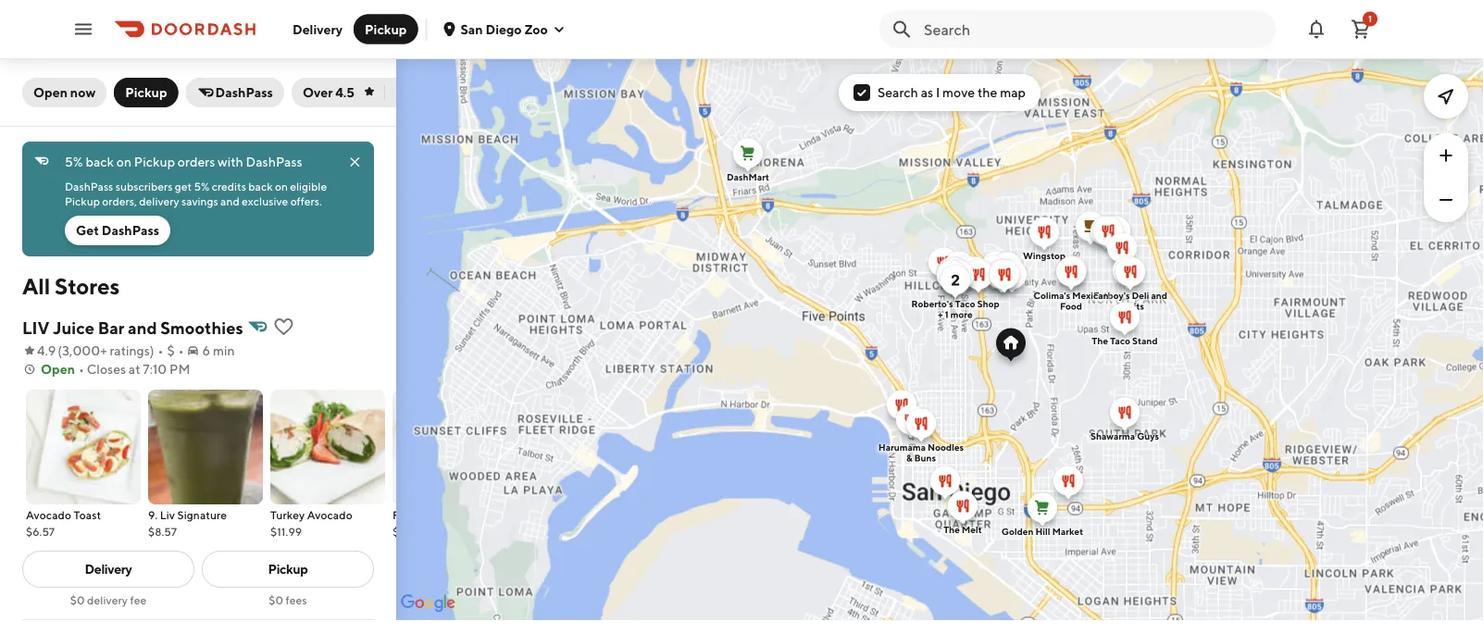 Task type: describe. For each thing, give the bounding box(es) containing it.
fees
[[286, 594, 307, 607]]

(
[[58, 343, 62, 358]]

pickup link
[[202, 551, 374, 588]]

min
[[213, 343, 235, 358]]

pickup for rightmost the pickup "button"
[[365, 21, 407, 37]]

5% inside dashpass subscribers get 5% credits back on eligible pickup orders, delivery savings and exclusive offers.
[[194, 180, 210, 193]]

get
[[175, 180, 192, 193]]

dashpass inside dashpass subscribers get 5% credits back on eligible pickup orders, delivery savings and exclusive offers.
[[65, 180, 113, 193]]

click to add this store to your saved list image
[[273, 316, 295, 338]]

4.9
[[37, 343, 56, 358]]

$
[[167, 343, 175, 358]]

now
[[70, 85, 96, 100]]

$0 for delivery
[[70, 594, 85, 607]]

fruit
[[393, 509, 417, 522]]

bowl
[[420, 509, 445, 522]]

all
[[22, 273, 50, 299]]

get dashpass button
[[65, 216, 171, 245]]

search
[[878, 85, 919, 100]]

$6.57
[[26, 525, 55, 538]]

with
[[218, 154, 243, 170]]

• $
[[158, 343, 175, 358]]

1 items, open order cart image
[[1351, 18, 1373, 40]]

)
[[150, 343, 154, 358]]

delivery link
[[22, 551, 195, 588]]

Search as I move the map checkbox
[[854, 84, 871, 101]]

map region
[[261, 0, 1484, 622]]

1 button
[[1343, 11, 1380, 48]]

pickup up subscribers
[[134, 154, 175, 170]]

fruit bowl $11.00
[[393, 509, 445, 538]]

7:10
[[143, 362, 167, 377]]

avocado toast image
[[26, 390, 141, 505]]

offers.
[[291, 195, 322, 207]]

move
[[943, 85, 976, 100]]

delivery for delivery button
[[293, 21, 343, 37]]

open now button
[[22, 78, 107, 107]]

back inside dashpass subscribers get 5% credits back on eligible pickup orders, delivery savings and exclusive offers.
[[249, 180, 273, 193]]

dashpass up with
[[215, 85, 273, 100]]

recenter the map image
[[1436, 85, 1458, 107]]

smoothies
[[161, 318, 243, 338]]

dashpass button
[[186, 78, 284, 107]]

turkey
[[270, 509, 305, 522]]

liv
[[22, 318, 50, 338]]

zoom out image
[[1436, 189, 1458, 211]]

turkey avocado $11.99
[[270, 509, 353, 538]]

open for open now
[[33, 85, 68, 100]]

orders
[[178, 154, 215, 170]]

get dashpass
[[76, 223, 160, 238]]

delivery inside dashpass subscribers get 5% credits back on eligible pickup orders, delivery savings and exclusive offers.
[[139, 195, 179, 207]]

map
[[1001, 85, 1026, 100]]

pickup for the leftmost the pickup "button"
[[125, 85, 167, 100]]

savings
[[181, 195, 218, 207]]

0 horizontal spatial delivery
[[87, 594, 128, 607]]

zoo
[[525, 21, 548, 37]]

5% back on pickup orders with dashpass
[[65, 154, 303, 170]]

eligible
[[290, 180, 327, 193]]

powered by google image
[[401, 595, 456, 613]]

signature
[[177, 509, 227, 522]]

subscribers
[[116, 180, 173, 193]]

san diego zoo
[[461, 21, 548, 37]]

san
[[461, 21, 483, 37]]

over 4.5
[[303, 85, 355, 100]]

• for • $
[[158, 343, 163, 358]]

liv juice bar and smoothies
[[22, 318, 243, 338]]

6
[[202, 343, 210, 358]]

stores
[[55, 273, 120, 299]]

diego
[[486, 21, 522, 37]]

over 4.5 button
[[292, 78, 415, 107]]

$0 for pickup
[[269, 594, 284, 607]]

pickup for pickup link
[[268, 562, 308, 577]]

credits
[[212, 180, 246, 193]]

juice
[[53, 318, 94, 338]]

fee
[[130, 594, 147, 607]]

open for open • closes at 7:10 pm
[[41, 362, 75, 377]]

closes
[[87, 362, 126, 377]]

exclusive
[[242, 195, 288, 207]]

pm
[[170, 362, 190, 377]]

i
[[936, 85, 940, 100]]

average rating of 4.9 out of 5 element
[[22, 342, 56, 360]]

at
[[129, 362, 140, 377]]



Task type: vqa. For each thing, say whether or not it's contained in the screenshot.
1st Delete recent search result icon
no



Task type: locate. For each thing, give the bounding box(es) containing it.
liv
[[160, 509, 175, 522]]

0 vertical spatial back
[[86, 154, 114, 170]]

1 vertical spatial on
[[275, 180, 288, 193]]

open • closes at 7:10 pm
[[41, 362, 190, 377]]

delivery button
[[282, 14, 354, 44]]

pickup button up over 4.5 "button"
[[354, 14, 418, 44]]

over
[[303, 85, 333, 100]]

0 horizontal spatial on
[[117, 154, 132, 170]]

+
[[939, 309, 943, 320], [939, 309, 943, 320]]

roberto's taco shop + 1 more
[[912, 299, 1000, 320], [912, 299, 1000, 320]]

noodles
[[928, 442, 964, 453], [928, 442, 964, 453]]

0 vertical spatial open
[[33, 85, 68, 100]]

avocado
[[26, 509, 71, 522], [307, 509, 353, 522]]

1 vertical spatial pickup button
[[114, 78, 178, 107]]

0 horizontal spatial back
[[86, 154, 114, 170]]

dashpass up orders,
[[65, 180, 113, 193]]

1 horizontal spatial avocado
[[307, 509, 353, 522]]

$0 down delivery link
[[70, 594, 85, 607]]

shawarma
[[1091, 431, 1136, 442], [1091, 431, 1136, 442]]

1 horizontal spatial •
[[158, 343, 163, 358]]

1 horizontal spatial pickup button
[[354, 14, 418, 44]]

delivery down delivery link
[[87, 594, 128, 607]]

avocado inside avocado toast $6.57
[[26, 509, 71, 522]]

golden hill market
[[1002, 527, 1084, 537], [1002, 527, 1084, 537]]

1 horizontal spatial on
[[275, 180, 288, 193]]

pickup right now
[[125, 85, 167, 100]]

shop
[[978, 299, 1000, 309], [978, 299, 1000, 309]]

0 vertical spatial delivery
[[139, 195, 179, 207]]

search as i move the map
[[878, 85, 1026, 100]]

as
[[921, 85, 934, 100]]

pickup up get
[[65, 195, 100, 207]]

$0 fees
[[269, 594, 307, 607]]

1 horizontal spatial 5%
[[194, 180, 210, 193]]

9. liv signature image
[[148, 390, 263, 505]]

( 3,000+ ratings )
[[58, 343, 154, 358]]

0 horizontal spatial •
[[79, 362, 84, 377]]

1 vertical spatial open
[[41, 362, 75, 377]]

0 horizontal spatial delivery
[[85, 562, 132, 577]]

roberto's
[[912, 299, 954, 309], [912, 299, 954, 309]]

harumama noodles & buns
[[879, 442, 964, 464], [879, 442, 964, 464]]

get
[[76, 223, 99, 238]]

0 horizontal spatial 5%
[[65, 154, 83, 170]]

1 vertical spatial 5%
[[194, 180, 210, 193]]

on up subscribers
[[117, 154, 132, 170]]

1 vertical spatial delivery
[[85, 562, 132, 577]]

0 vertical spatial on
[[117, 154, 132, 170]]

melt
[[962, 525, 983, 535], [962, 525, 983, 535]]

0 horizontal spatial avocado
[[26, 509, 71, 522]]

harumama
[[879, 442, 926, 453], [879, 442, 926, 453]]

5% up the savings
[[194, 180, 210, 193]]

pickup up $0 fees
[[268, 562, 308, 577]]

golden
[[1002, 527, 1034, 537], [1002, 527, 1034, 537]]

shawarma guys
[[1091, 431, 1160, 442], [1091, 431, 1160, 442]]

1 vertical spatial delivery
[[87, 594, 128, 607]]

dashpass
[[215, 85, 273, 100], [246, 154, 303, 170], [65, 180, 113, 193], [102, 223, 160, 238]]

9. liv signature $8.57
[[148, 509, 227, 538]]

pickup inside dashpass subscribers get 5% credits back on eligible pickup orders, delivery savings and exclusive offers.
[[65, 195, 100, 207]]

open now
[[33, 85, 96, 100]]

0 horizontal spatial pickup button
[[114, 78, 178, 107]]

1 horizontal spatial $0
[[269, 594, 284, 607]]

1 avocado from the left
[[26, 509, 71, 522]]

1 inside button
[[1369, 13, 1373, 24]]

fatboy's
[[1094, 290, 1131, 301], [1094, 290, 1131, 301]]

and inside dashpass subscribers get 5% credits back on eligible pickup orders, delivery savings and exclusive offers.
[[221, 195, 240, 207]]

back
[[86, 154, 114, 170], [249, 180, 273, 193]]

1 horizontal spatial delivery
[[293, 21, 343, 37]]

• right '$'
[[178, 343, 184, 358]]

san diego zoo button
[[442, 21, 567, 37]]

deli
[[1132, 290, 1150, 301], [1132, 290, 1150, 301]]

mexican
[[1073, 290, 1109, 301], [1073, 290, 1109, 301]]

$11.99
[[270, 525, 302, 538]]

$0 left fees at the bottom
[[269, 594, 284, 607]]

avocado right turkey
[[307, 509, 353, 522]]

$0
[[70, 594, 85, 607], [269, 594, 284, 607]]

notification bell image
[[1306, 18, 1328, 40]]

1 $0 from the left
[[70, 594, 85, 607]]

1 vertical spatial back
[[249, 180, 273, 193]]

6 min
[[202, 343, 235, 358]]

open inside button
[[33, 85, 68, 100]]

5% down the open now button
[[65, 154, 83, 170]]

back up orders,
[[86, 154, 114, 170]]

back up exclusive
[[249, 180, 273, 193]]

and
[[221, 195, 240, 207], [1152, 290, 1168, 301], [1152, 290, 1168, 301], [128, 318, 157, 338]]

zoom in image
[[1436, 145, 1458, 167]]

• for •
[[178, 343, 184, 358]]

food
[[1061, 301, 1083, 312], [1061, 301, 1083, 312]]

delivery up over
[[293, 21, 343, 37]]

$0 delivery fee
[[70, 594, 147, 607]]

$11.00
[[393, 525, 427, 538]]

pickup button right now
[[114, 78, 178, 107]]

avocado up $6.57
[[26, 509, 71, 522]]

4.5
[[336, 85, 355, 100]]

dashmart
[[727, 172, 770, 182], [727, 172, 770, 182]]

2 horizontal spatial •
[[178, 343, 184, 358]]

• right )
[[158, 343, 163, 358]]

2 $0 from the left
[[269, 594, 284, 607]]

5%
[[65, 154, 83, 170], [194, 180, 210, 193]]

avocado toast $6.57
[[26, 509, 101, 538]]

1
[[1369, 13, 1373, 24], [945, 309, 949, 320], [945, 309, 949, 320]]

toast
[[74, 509, 101, 522]]

on up exclusive
[[275, 180, 288, 193]]

the taco stand
[[1092, 336, 1158, 346], [1092, 336, 1158, 346]]

wingstop
[[1024, 251, 1066, 261], [1024, 251, 1066, 261]]

avocado inside turkey avocado $11.99
[[307, 509, 353, 522]]

dashpass down orders,
[[102, 223, 160, 238]]

pickup right delivery button
[[365, 21, 407, 37]]

more
[[951, 309, 973, 320], [951, 309, 973, 320]]

orders,
[[102, 195, 137, 207]]

all stores
[[22, 273, 120, 299]]

open menu image
[[72, 18, 94, 40]]

open down (
[[41, 362, 75, 377]]

the
[[978, 85, 998, 100]]

the melt
[[944, 525, 983, 535], [944, 525, 983, 535]]

delivery
[[293, 21, 343, 37], [85, 562, 132, 577]]

0 vertical spatial delivery
[[293, 21, 343, 37]]

$8.57
[[148, 525, 177, 538]]

bar
[[98, 318, 125, 338]]

on inside dashpass subscribers get 5% credits back on eligible pickup orders, delivery savings and exclusive offers.
[[275, 180, 288, 193]]

delivery for delivery link
[[85, 562, 132, 577]]

market
[[1053, 527, 1084, 537], [1053, 527, 1084, 537]]

1 horizontal spatial delivery
[[139, 195, 179, 207]]

open left now
[[33, 85, 68, 100]]

&
[[907, 453, 913, 464], [907, 453, 913, 464]]

9.
[[148, 509, 158, 522]]

hill
[[1036, 527, 1051, 537], [1036, 527, 1051, 537]]

Store search: begin typing to search for stores available on DoorDash text field
[[924, 19, 1265, 39]]

• down 3,000+
[[79, 362, 84, 377]]

colima's
[[1034, 290, 1071, 301], [1034, 290, 1071, 301]]

delivery inside button
[[293, 21, 343, 37]]

pickup button
[[354, 14, 418, 44], [114, 78, 178, 107]]

delivery down subscribers
[[139, 195, 179, 207]]

dashpass subscribers get 5% credits back on eligible pickup orders, delivery savings and exclusive offers.
[[65, 180, 329, 207]]

turkey avocado image
[[270, 390, 385, 505]]

ratings
[[110, 343, 150, 358]]

delivery up $0 delivery fee
[[85, 562, 132, 577]]

0 vertical spatial 5%
[[65, 154, 83, 170]]

guys
[[1138, 431, 1160, 442], [1138, 431, 1160, 442]]

dashpass up exclusive
[[246, 154, 303, 170]]

the
[[1092, 336, 1109, 346], [1092, 336, 1109, 346], [944, 525, 960, 535], [944, 525, 960, 535]]

3,000+
[[62, 343, 107, 358]]

0 vertical spatial pickup button
[[354, 14, 418, 44]]

taco
[[956, 299, 976, 309], [956, 299, 976, 309], [1111, 336, 1131, 346], [1111, 336, 1131, 346]]

2 avocado from the left
[[307, 509, 353, 522]]

0 horizontal spatial $0
[[70, 594, 85, 607]]

1 horizontal spatial back
[[249, 180, 273, 193]]



